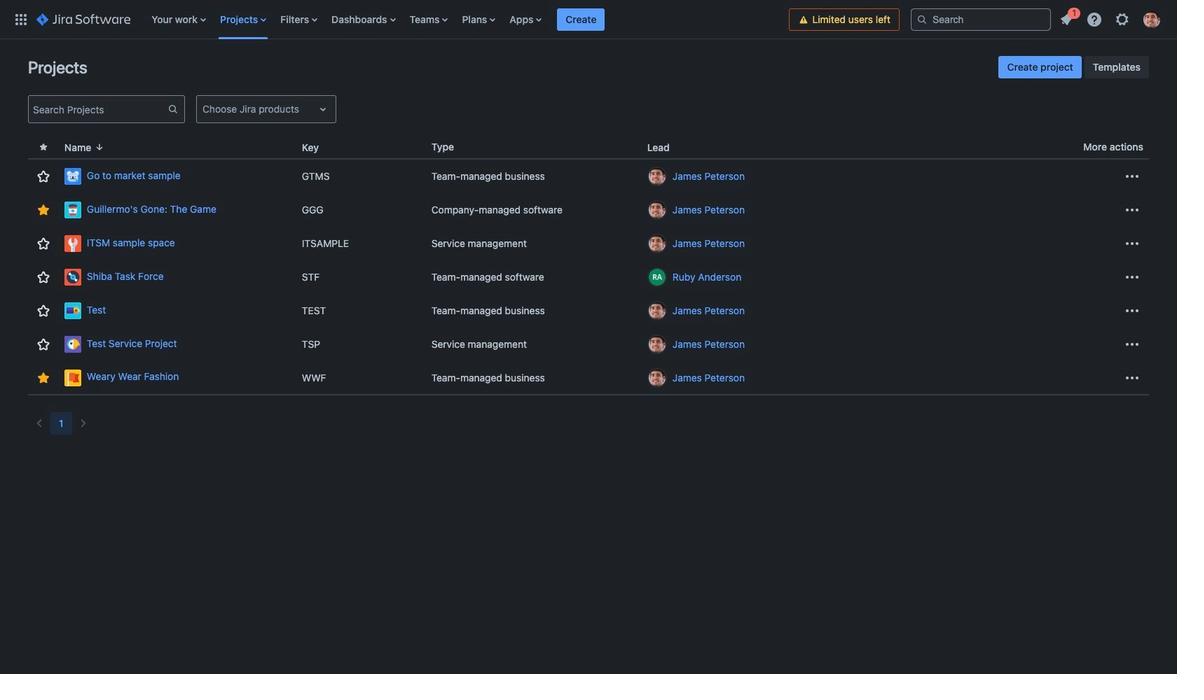 Task type: locate. For each thing, give the bounding box(es) containing it.
1 vertical spatial more image
[[1124, 235, 1141, 252]]

more image
[[1124, 202, 1141, 219], [1124, 235, 1141, 252], [1124, 269, 1141, 286]]

2 more image from the top
[[1124, 235, 1141, 252]]

3 more image from the top
[[1124, 269, 1141, 286]]

0 horizontal spatial list item
[[557, 0, 605, 39]]

1 horizontal spatial list item
[[1054, 5, 1081, 30]]

star guillermo's gone: the game image
[[35, 202, 52, 219]]

open image
[[315, 101, 331, 118]]

Search field
[[911, 8, 1051, 30]]

group
[[999, 56, 1149, 78]]

2 vertical spatial more image
[[1124, 269, 1141, 286]]

0 vertical spatial more image
[[1124, 202, 1141, 219]]

search image
[[917, 14, 928, 25]]

2 more image from the top
[[1124, 303, 1141, 320]]

star test image
[[35, 303, 52, 320]]

next image
[[75, 416, 92, 432]]

star itsm sample space image
[[35, 235, 52, 252]]

banner
[[0, 0, 1177, 39]]

jira software image
[[36, 11, 131, 28], [36, 11, 131, 28]]

1 more image from the top
[[1124, 168, 1141, 185]]

0 horizontal spatial list
[[145, 0, 789, 39]]

more image for star guillermo's gone: the game icon
[[1124, 202, 1141, 219]]

more image for the star itsm sample space image at top left
[[1124, 235, 1141, 252]]

Choose Jira products text field
[[203, 102, 205, 116]]

1 more image from the top
[[1124, 202, 1141, 219]]

more image
[[1124, 168, 1141, 185], [1124, 303, 1141, 320], [1124, 336, 1141, 353], [1124, 370, 1141, 386]]

star go to market sample image
[[35, 168, 52, 185]]

more image for star shiba task force icon
[[1124, 269, 1141, 286]]

1 horizontal spatial list
[[1054, 5, 1169, 32]]

settings image
[[1114, 11, 1131, 28]]

list
[[145, 0, 789, 39], [1054, 5, 1169, 32]]

list item
[[557, 0, 605, 39], [1054, 5, 1081, 30]]

None search field
[[911, 8, 1051, 30]]

3 more image from the top
[[1124, 336, 1141, 353]]

4 more image from the top
[[1124, 370, 1141, 386]]



Task type: describe. For each thing, give the bounding box(es) containing it.
appswitcher icon image
[[13, 11, 29, 28]]

star shiba task force image
[[35, 269, 52, 286]]

star test service project image
[[35, 336, 52, 353]]

help image
[[1086, 11, 1103, 28]]

Search Projects text field
[[29, 100, 167, 119]]

your profile and settings image
[[1144, 11, 1160, 28]]

primary element
[[8, 0, 789, 39]]

star weary wear fashion image
[[35, 370, 52, 386]]

notifications image
[[1058, 11, 1075, 28]]

previous image
[[31, 416, 48, 432]]



Task type: vqa. For each thing, say whether or not it's contained in the screenshot.
1st More icon from the bottom of the page
yes



